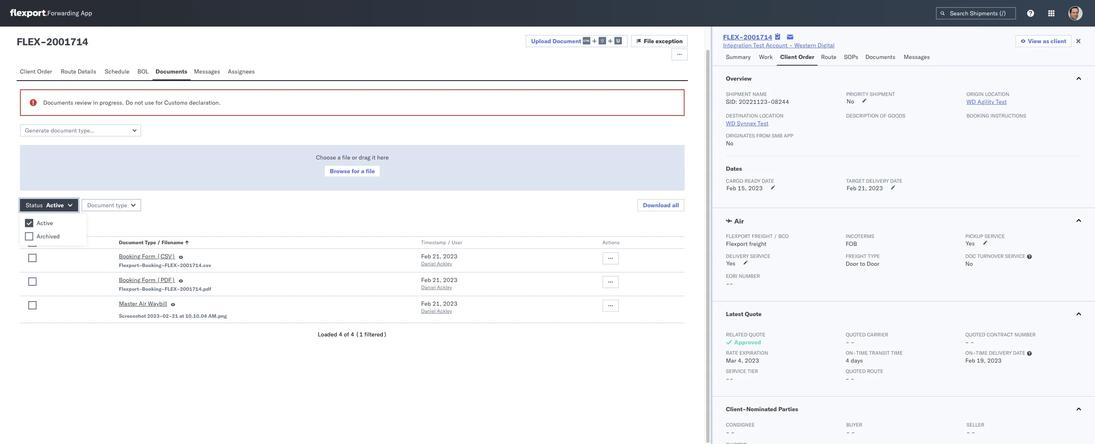 Task type: vqa. For each thing, say whether or not it's contained in the screenshot.
clearance
no



Task type: locate. For each thing, give the bounding box(es) containing it.
booking up the master
[[119, 276, 140, 284]]

order down flex - 2001714
[[37, 68, 52, 75]]

active up the archived
[[37, 219, 53, 227]]

documents right bol button
[[156, 68, 187, 75]]

destination location wd synnex test
[[726, 113, 784, 127]]

0 vertical spatial freight
[[752, 233, 773, 239]]

0 horizontal spatial delivery
[[866, 178, 889, 184]]

0 vertical spatial flexport
[[726, 233, 751, 239]]

to
[[860, 260, 866, 268]]

2 vertical spatial flex-
[[165, 286, 180, 292]]

daniel for (csv)
[[421, 261, 436, 267]]

0 vertical spatial daniel
[[421, 261, 436, 267]]

master air waybill link
[[119, 300, 167, 310]]

flexport- up the master
[[119, 286, 142, 292]]

quoted for quoted contract number - - rate expiration mar 4, 2023
[[966, 332, 986, 338]]

client order down flex
[[20, 68, 52, 75]]

freight up 'delivery service'
[[750, 240, 767, 248]]

wd for wd synnex test
[[726, 120, 736, 127]]

2 flexport from the top
[[726, 240, 748, 248]]

air right the master
[[139, 300, 146, 308]]

1 time from the left
[[857, 350, 868, 356]]

freight type door to door
[[846, 253, 880, 268]]

0 vertical spatial test
[[754, 42, 765, 49]]

messages button up declaration.
[[191, 64, 225, 80]]

description
[[847, 113, 879, 119]]

/ left 'bco'
[[774, 233, 777, 239]]

time up 19,
[[976, 350, 988, 356]]

1 horizontal spatial route
[[821, 53, 837, 61]]

booking- down booking form (csv)
[[142, 262, 165, 268]]

on- up days
[[846, 350, 857, 356]]

route for route details
[[61, 68, 76, 75]]

order down the western
[[799, 53, 815, 61]]

service right turnover
[[1005, 253, 1026, 259]]

1 horizontal spatial wd
[[967, 98, 976, 106]]

1 horizontal spatial on-
[[966, 350, 976, 356]]

timestamp / user button
[[420, 238, 586, 246]]

test up work
[[754, 42, 765, 49]]

wd down destination
[[726, 120, 736, 127]]

1 vertical spatial flexport
[[726, 240, 748, 248]]

flexport
[[726, 233, 751, 239], [726, 240, 748, 248]]

1 ackley from the top
[[437, 261, 452, 267]]

0 horizontal spatial wd
[[726, 120, 736, 127]]

filename
[[162, 239, 183, 246]]

on- for on-time transit time 4 days
[[846, 350, 857, 356]]

2 horizontal spatial service
[[1005, 253, 1026, 259]]

2 booking- from the top
[[142, 286, 165, 292]]

schedule
[[105, 68, 130, 75]]

booking- for (csv)
[[142, 262, 165, 268]]

1 horizontal spatial air
[[735, 217, 744, 225]]

0 vertical spatial app
[[81, 9, 92, 17]]

dates
[[726, 165, 742, 172]]

2 booking from the top
[[119, 276, 140, 284]]

type for document type
[[116, 202, 127, 209]]

location for wd agility test
[[985, 91, 1010, 97]]

of left goods
[[880, 113, 887, 119]]

21,
[[858, 185, 867, 192], [433, 253, 442, 260], [433, 276, 442, 284], [433, 300, 442, 308]]

on- inside on-time transit time 4 days
[[846, 350, 857, 356]]

client order down the western
[[781, 53, 815, 61]]

goods
[[888, 113, 906, 119]]

cargo
[[726, 178, 744, 184]]

screenshot 2023-02-21 at 10.10.04 am.png
[[119, 313, 227, 319]]

3 time from the left
[[976, 350, 988, 356]]

number
[[739, 273, 760, 279]]

1 on- from the left
[[846, 350, 857, 356]]

0 horizontal spatial file
[[342, 154, 351, 161]]

2001714
[[744, 33, 773, 41], [46, 35, 88, 48]]

yes
[[966, 240, 975, 247], [727, 260, 736, 267]]

date right "ready"
[[762, 178, 774, 184]]

1 horizontal spatial location
[[985, 91, 1010, 97]]

2 vertical spatial no
[[966, 260, 973, 268]]

sid:
[[726, 98, 738, 106]]

quoted left contract
[[966, 332, 986, 338]]

2 horizontal spatial time
[[976, 350, 988, 356]]

time up days
[[857, 350, 868, 356]]

1 vertical spatial messages
[[194, 68, 220, 75]]

daniel
[[421, 261, 436, 267], [421, 284, 436, 291], [421, 308, 436, 314]]

test inside destination location wd synnex test
[[758, 120, 769, 127]]

0 horizontal spatial client
[[20, 68, 36, 75]]

route button
[[818, 49, 841, 66]]

air inside button
[[735, 217, 744, 225]]

0 vertical spatial type
[[116, 202, 127, 209]]

2 feb 21, 2023 daniel ackley from the top
[[421, 276, 458, 291]]

4 inside on-time transit time 4 days
[[846, 357, 850, 364]]

air up flexport freight / bco flexport freight
[[735, 217, 744, 225]]

0 horizontal spatial of
[[344, 331, 349, 338]]

feb 21, 2023 daniel ackley for (pdf)
[[421, 276, 458, 291]]

type
[[116, 202, 127, 209], [868, 253, 880, 259]]

/ right the type
[[157, 239, 160, 246]]

1 vertical spatial test
[[996, 98, 1007, 106]]

time right transit
[[891, 350, 903, 356]]

app right 'forwarding'
[[81, 9, 92, 17]]

0 vertical spatial client order
[[781, 53, 815, 61]]

1 flexport- from the top
[[119, 262, 142, 268]]

incoterms
[[846, 233, 875, 239]]

0 vertical spatial for
[[156, 99, 163, 106]]

user
[[452, 239, 462, 246]]

not
[[135, 99, 143, 106]]

2 ackley from the top
[[437, 284, 452, 291]]

status active
[[26, 202, 64, 209]]

1 horizontal spatial yes
[[966, 240, 975, 247]]

0 vertical spatial location
[[985, 91, 1010, 97]]

it
[[372, 154, 376, 161]]

delivery
[[726, 253, 749, 259]]

0 horizontal spatial yes
[[727, 260, 736, 267]]

1 vertical spatial no
[[726, 140, 734, 147]]

of left (1
[[344, 331, 349, 338]]

(csv)
[[157, 253, 175, 260]]

for inside button
[[352, 167, 360, 175]]

3 daniel from the top
[[421, 308, 436, 314]]

2 daniel from the top
[[421, 284, 436, 291]]

pickup service
[[966, 233, 1005, 239]]

0 vertical spatial booking-
[[142, 262, 165, 268]]

no down priority
[[847, 98, 855, 105]]

synnex
[[737, 120, 756, 127]]

1 daniel from the top
[[421, 261, 436, 267]]

messages up declaration.
[[194, 68, 220, 75]]

documents button right sops
[[862, 49, 901, 66]]

quoted inside the quoted contract number - - rate expiration mar 4, 2023
[[966, 332, 986, 338]]

4 left days
[[846, 357, 850, 364]]

2 horizontal spatial documents
[[866, 53, 896, 61]]

client order button down flex
[[17, 64, 57, 80]]

shipment name sid: 20221123-08244
[[726, 91, 790, 106]]

summary
[[726, 53, 751, 61]]

test for wd synnex test
[[758, 120, 769, 127]]

1 horizontal spatial documents button
[[862, 49, 901, 66]]

file
[[644, 37, 654, 45]]

/ inside flexport freight / bco flexport freight
[[774, 233, 777, 239]]

location
[[985, 91, 1010, 97], [760, 113, 784, 119]]

1 feb 21, 2023 daniel ackley from the top
[[421, 253, 458, 267]]

documents for documents review in progress. do not use for customs declaration.
[[43, 99, 73, 106]]

test up booking instructions
[[996, 98, 1007, 106]]

tier
[[748, 368, 759, 374]]

1 booking from the top
[[119, 253, 140, 260]]

10.10.04
[[185, 313, 207, 319]]

form down the type
[[142, 253, 155, 260]]

booking for booking form (pdf)
[[119, 276, 140, 284]]

route left details
[[61, 68, 76, 75]]

buyer - -
[[847, 422, 863, 436]]

flexport- for booking form (csv)
[[119, 262, 142, 268]]

0 vertical spatial ackley
[[437, 261, 452, 267]]

2 vertical spatial daniel
[[421, 308, 436, 314]]

documents left the review
[[43, 99, 73, 106]]

1 booking- from the top
[[142, 262, 165, 268]]

2 door from the left
[[867, 260, 880, 268]]

08244
[[771, 98, 790, 106]]

browse for a file
[[330, 167, 375, 175]]

cargo ready date
[[726, 178, 774, 184]]

0 horizontal spatial document
[[87, 202, 114, 209]]

on- for on-time delivery date
[[966, 350, 976, 356]]

documents for documents button to the left
[[156, 68, 187, 75]]

1 vertical spatial location
[[760, 113, 784, 119]]

0 vertical spatial air
[[735, 217, 744, 225]]

service up doc turnover service
[[985, 233, 1005, 239]]

messages button up overview button
[[901, 49, 935, 66]]

form for (csv)
[[142, 253, 155, 260]]

a inside the browse for a file button
[[361, 167, 365, 175]]

1 vertical spatial feb 21, 2023 daniel ackley
[[421, 276, 458, 291]]

drag
[[359, 154, 371, 161]]

flex- for booking form (csv)
[[165, 262, 180, 268]]

documents
[[866, 53, 896, 61], [156, 68, 187, 75], [43, 99, 73, 106]]

booking- down booking form (pdf)
[[142, 286, 165, 292]]

originates
[[726, 133, 755, 139]]

booking
[[119, 253, 140, 260], [119, 276, 140, 284]]

ackley for (csv)
[[437, 261, 452, 267]]

1 vertical spatial daniel
[[421, 284, 436, 291]]

0 vertical spatial file
[[342, 154, 351, 161]]

1 horizontal spatial delivery
[[989, 350, 1012, 356]]

messages
[[904, 53, 930, 61], [194, 68, 220, 75]]

quoted for quoted carrier - -
[[846, 332, 866, 338]]

a down drag
[[361, 167, 365, 175]]

door down freight
[[846, 260, 859, 268]]

booking
[[967, 113, 990, 119]]

2 form from the top
[[142, 276, 155, 284]]

route
[[867, 368, 884, 374]]

1 horizontal spatial client order
[[781, 53, 815, 61]]

yes down pickup
[[966, 240, 975, 247]]

location inside origin location wd agility test
[[985, 91, 1010, 97]]

0 horizontal spatial messages button
[[191, 64, 225, 80]]

Search Shipments (/) text field
[[936, 7, 1017, 20]]

on-time transit time 4 days
[[846, 350, 903, 364]]

4
[[67, 220, 70, 228], [339, 331, 342, 338], [351, 331, 354, 338], [846, 357, 850, 364]]

wd down origin
[[967, 98, 976, 106]]

days
[[851, 357, 863, 364]]

2 on- from the left
[[966, 350, 976, 356]]

client for client order button to the right
[[781, 53, 797, 61]]

assignees button
[[225, 64, 260, 80]]

1 horizontal spatial client order button
[[777, 49, 818, 66]]

1 horizontal spatial document
[[119, 239, 144, 246]]

1 horizontal spatial date
[[891, 178, 903, 184]]

1 vertical spatial air
[[139, 300, 146, 308]]

wd inside origin location wd agility test
[[967, 98, 976, 106]]

documents right sops "button"
[[866, 53, 896, 61]]

1 vertical spatial a
[[361, 167, 365, 175]]

2 horizontal spatial no
[[966, 260, 973, 268]]

file down it
[[366, 167, 375, 175]]

flexport- down booking form (csv)
[[119, 262, 142, 268]]

0 horizontal spatial location
[[760, 113, 784, 119]]

0 vertical spatial booking
[[119, 253, 140, 260]]

door right to
[[867, 260, 880, 268]]

latest
[[726, 310, 744, 318]]

form left (pdf)
[[142, 276, 155, 284]]

flex- down "(csv)" at the bottom left of page
[[165, 262, 180, 268]]

0 vertical spatial yes
[[966, 240, 975, 247]]

uploaded files ∙ 4
[[20, 220, 70, 228]]

form for (pdf)
[[142, 276, 155, 284]]

1 horizontal spatial documents
[[156, 68, 187, 75]]

client order button down the western
[[777, 49, 818, 66]]

declaration.
[[189, 99, 221, 106]]

booking- for (pdf)
[[142, 286, 165, 292]]

work
[[759, 53, 773, 61]]

1 vertical spatial for
[[352, 167, 360, 175]]

date up air button
[[891, 178, 903, 184]]

0 horizontal spatial /
[[157, 239, 160, 246]]

None checkbox
[[28, 239, 37, 247], [28, 301, 37, 310], [28, 239, 37, 247], [28, 301, 37, 310]]

quoted carrier - -
[[846, 332, 889, 346]]

file left or
[[342, 154, 351, 161]]

for right use
[[156, 99, 163, 106]]

0 vertical spatial a
[[338, 154, 341, 161]]

0 vertical spatial form
[[142, 253, 155, 260]]

0 horizontal spatial order
[[37, 68, 52, 75]]

location inside destination location wd synnex test
[[760, 113, 784, 119]]

02-
[[163, 313, 172, 319]]

date down number
[[1013, 350, 1026, 356]]

document type
[[87, 202, 127, 209]]

download
[[643, 202, 671, 209]]

type inside 'button'
[[116, 202, 127, 209]]

0 horizontal spatial client order button
[[17, 64, 57, 80]]

None checkbox
[[25, 219, 33, 227], [25, 232, 33, 241], [28, 254, 37, 262], [28, 278, 37, 286], [25, 219, 33, 227], [25, 232, 33, 241], [28, 254, 37, 262], [28, 278, 37, 286]]

route for route
[[821, 53, 837, 61]]

1 horizontal spatial a
[[361, 167, 365, 175]]

yes down delivery
[[727, 260, 736, 267]]

yes for pickup
[[966, 240, 975, 247]]

0 vertical spatial order
[[799, 53, 815, 61]]

0 horizontal spatial date
[[762, 178, 774, 184]]

2 vertical spatial feb 21, 2023 daniel ackley
[[421, 300, 458, 314]]

feb 15, 2023
[[727, 185, 763, 192]]

1 horizontal spatial file
[[366, 167, 375, 175]]

app right smb
[[784, 133, 794, 139]]

1 form from the top
[[142, 253, 155, 260]]

western
[[795, 42, 816, 49]]

0 vertical spatial messages
[[904, 53, 930, 61]]

2 flexport- from the top
[[119, 286, 142, 292]]

1 vertical spatial type
[[868, 253, 880, 259]]

1 horizontal spatial client
[[781, 53, 797, 61]]

1 vertical spatial order
[[37, 68, 52, 75]]

on-
[[846, 350, 857, 356], [966, 350, 976, 356]]

documents for the right documents button
[[866, 53, 896, 61]]

quoted for quoted route - -
[[846, 368, 866, 374]]

1 horizontal spatial type
[[868, 253, 880, 259]]

delivery up feb 21, 2023
[[866, 178, 889, 184]]

order
[[799, 53, 815, 61], [37, 68, 52, 75]]

wd inside destination location wd synnex test
[[726, 120, 736, 127]]

location down 08244
[[760, 113, 784, 119]]

flexport-
[[119, 262, 142, 268], [119, 286, 142, 292]]

1 horizontal spatial /
[[448, 239, 451, 246]]

flex- up the integration
[[723, 33, 744, 41]]

type inside freight type door to door
[[868, 253, 880, 259]]

2 vertical spatial documents
[[43, 99, 73, 106]]

freight
[[752, 233, 773, 239], [750, 240, 767, 248]]

for down or
[[352, 167, 360, 175]]

quoted inside quoted carrier - -
[[846, 332, 866, 338]]

client for the left client order button
[[20, 68, 36, 75]]

1 vertical spatial form
[[142, 276, 155, 284]]

0 horizontal spatial air
[[139, 300, 146, 308]]

documents button right the bol
[[152, 64, 191, 80]]

document for document type / filename
[[119, 239, 144, 246]]

time for on-time transit time 4 days
[[857, 350, 868, 356]]

2 horizontal spatial document
[[553, 37, 581, 45]]

1 flexport from the top
[[726, 233, 751, 239]]

flex- down (pdf)
[[165, 286, 180, 292]]

no down "doc"
[[966, 260, 973, 268]]

doc
[[966, 253, 977, 259]]

client down flex
[[20, 68, 36, 75]]

from
[[757, 133, 771, 139]]

1 vertical spatial flex-
[[165, 262, 180, 268]]

doc turnover service
[[966, 253, 1026, 259]]

1 vertical spatial document
[[87, 202, 114, 209]]

delivery down contract
[[989, 350, 1012, 356]]

on- up feb 19, 2023
[[966, 350, 976, 356]]

active up "files" at the left
[[46, 202, 64, 209]]

1 vertical spatial ackley
[[437, 284, 452, 291]]

a right choose
[[338, 154, 341, 161]]

quoted inside quoted route - -
[[846, 368, 866, 374]]

document inside 'button'
[[87, 202, 114, 209]]

location up the wd agility test link
[[985, 91, 1010, 97]]

booking down the document type / filename
[[119, 253, 140, 260]]

1 vertical spatial file
[[366, 167, 375, 175]]

wd for wd agility test
[[967, 98, 976, 106]]

messages up overview button
[[904, 53, 930, 61]]

quoted down days
[[846, 368, 866, 374]]

service for pickup service
[[985, 233, 1005, 239]]

1 horizontal spatial app
[[784, 133, 794, 139]]

1 vertical spatial documents
[[156, 68, 187, 75]]

messages for left messages button
[[194, 68, 220, 75]]

/ left "user"
[[448, 239, 451, 246]]

0 horizontal spatial type
[[116, 202, 127, 209]]

1 horizontal spatial for
[[352, 167, 360, 175]]

route
[[821, 53, 837, 61], [61, 68, 76, 75]]

no down 'originates'
[[726, 140, 734, 147]]

2 vertical spatial test
[[758, 120, 769, 127]]

4 right ∙
[[67, 220, 70, 228]]

quoted left 'carrier'
[[846, 332, 866, 338]]

2001714 down forwarding app on the left of the page
[[46, 35, 88, 48]]

1 horizontal spatial messages
[[904, 53, 930, 61]]

0 horizontal spatial no
[[726, 140, 734, 147]]

2001714 up account
[[744, 33, 773, 41]]

0 horizontal spatial time
[[857, 350, 868, 356]]

0 vertical spatial of
[[880, 113, 887, 119]]

test inside origin location wd agility test
[[996, 98, 1007, 106]]

forwarding app link
[[10, 9, 92, 17]]

use
[[145, 99, 154, 106]]

freight left 'bco'
[[752, 233, 773, 239]]

route down digital
[[821, 53, 837, 61]]

test up the from
[[758, 120, 769, 127]]

service down flexport freight / bco flexport freight
[[750, 253, 771, 259]]

priority shipment
[[847, 91, 895, 97]]

2 horizontal spatial /
[[774, 233, 777, 239]]

client down the integration test account - western digital link
[[781, 53, 797, 61]]



Task type: describe. For each thing, give the bounding box(es) containing it.
contract
[[987, 332, 1014, 338]]

bol
[[138, 68, 149, 75]]

bco
[[779, 233, 789, 239]]

flexport-booking-flex-2001714.csv
[[119, 262, 211, 268]]

nominated
[[747, 406, 777, 413]]

quoted route - -
[[846, 368, 884, 383]]

0 vertical spatial document
[[553, 37, 581, 45]]

1 vertical spatial delivery
[[989, 350, 1012, 356]]

0 horizontal spatial documents button
[[152, 64, 191, 80]]

view as client button
[[1016, 35, 1072, 47]]

carrier
[[867, 332, 889, 338]]

1 vertical spatial active
[[37, 219, 53, 227]]

browse for a file button
[[324, 165, 381, 177]]

flexport-booking-flex-2001714.pdf
[[119, 286, 211, 292]]

review
[[75, 99, 92, 106]]

do
[[126, 99, 133, 106]]

Generate document type... text field
[[20, 124, 141, 137]]

description of goods
[[847, 113, 906, 119]]

related quote
[[726, 332, 766, 338]]

document type button
[[81, 199, 141, 212]]

details
[[78, 68, 96, 75]]

file inside button
[[366, 167, 375, 175]]

/ for document type / filename
[[157, 239, 160, 246]]

order for the left client order button
[[37, 68, 52, 75]]

booking for booking form (csv)
[[119, 253, 140, 260]]

0 horizontal spatial 2001714
[[46, 35, 88, 48]]

time for on-time delivery date
[[976, 350, 988, 356]]

incoterms fob
[[846, 233, 875, 248]]

ready
[[745, 178, 761, 184]]

wd synnex test link
[[726, 120, 769, 127]]

order for client order button to the right
[[799, 53, 815, 61]]

timestamp
[[421, 239, 446, 246]]

sops button
[[841, 49, 862, 66]]

master air waybill
[[119, 300, 167, 308]]

21, for screenshot 2023-02-21 at 10.10.04 am.png
[[433, 300, 442, 308]]

target delivery date
[[847, 178, 903, 184]]

2001714.pdf
[[180, 286, 211, 292]]

view as client
[[1029, 37, 1067, 45]]

3 ackley from the top
[[437, 308, 452, 314]]

3 feb 21, 2023 daniel ackley from the top
[[421, 300, 458, 314]]

yes for delivery
[[727, 260, 736, 267]]

route details
[[61, 68, 96, 75]]

21, for flexport-booking-flex-2001714.pdf
[[433, 276, 442, 284]]

1 horizontal spatial 2001714
[[744, 33, 773, 41]]

eori number --
[[726, 273, 760, 288]]

work button
[[756, 49, 777, 66]]

/ for flexport freight / bco flexport freight
[[774, 233, 777, 239]]

document for document type
[[87, 202, 114, 209]]

origin
[[967, 91, 984, 97]]

0 horizontal spatial for
[[156, 99, 163, 106]]

date for feb 21, 2023
[[891, 178, 903, 184]]

1 horizontal spatial of
[[880, 113, 887, 119]]

0 horizontal spatial a
[[338, 154, 341, 161]]

0 vertical spatial delivery
[[866, 178, 889, 184]]

actions
[[603, 239, 620, 246]]

quote
[[745, 310, 762, 318]]

sops
[[844, 53, 859, 61]]

1 vertical spatial client order
[[20, 68, 52, 75]]

air button
[[713, 208, 1096, 233]]

consignee - -
[[726, 422, 755, 436]]

service for delivery service
[[750, 253, 771, 259]]

2 horizontal spatial date
[[1013, 350, 1026, 356]]

waybill
[[148, 300, 167, 308]]

flexport- for booking form (pdf)
[[119, 286, 142, 292]]

origin location wd agility test
[[967, 91, 1010, 106]]

approved
[[735, 339, 761, 346]]

in
[[93, 99, 98, 106]]

date for feb 15, 2023
[[762, 178, 774, 184]]

flex
[[17, 35, 40, 48]]

4 left (1
[[351, 331, 354, 338]]

choose a file or drag it here
[[316, 154, 389, 161]]

0 vertical spatial flex-
[[723, 33, 744, 41]]

4,
[[738, 357, 744, 364]]

4 right loaded
[[339, 331, 342, 338]]

expiration
[[740, 350, 769, 356]]

schedule button
[[102, 64, 134, 80]]

booking instructions
[[967, 113, 1027, 119]]

messages for the rightmost messages button
[[904, 53, 930, 61]]

21
[[172, 313, 178, 319]]

type for freight type door to door
[[868, 253, 880, 259]]

document type / filename
[[119, 239, 183, 246]]

rate
[[726, 350, 738, 356]]

1 vertical spatial of
[[344, 331, 349, 338]]

buyer
[[847, 422, 863, 428]]

1 vertical spatial freight
[[750, 240, 767, 248]]

test for wd agility test
[[996, 98, 1007, 106]]

2 time from the left
[[891, 350, 903, 356]]

download all
[[643, 202, 679, 209]]

files
[[48, 220, 60, 228]]

0 vertical spatial active
[[46, 202, 64, 209]]

on-time delivery date
[[966, 350, 1026, 356]]

1 horizontal spatial no
[[847, 98, 855, 105]]

15,
[[738, 185, 747, 192]]

loaded 4 of 4 (1 filtered)
[[318, 331, 387, 338]]

ackley for (pdf)
[[437, 284, 452, 291]]

upload document
[[531, 37, 581, 45]]

instructions
[[991, 113, 1027, 119]]

upload
[[531, 37, 551, 45]]

summary button
[[723, 49, 756, 66]]

app inside originates from smb app no
[[784, 133, 794, 139]]

forwarding
[[47, 9, 79, 17]]

feb 21, 2023 daniel ackley for (csv)
[[421, 253, 458, 267]]

status
[[26, 202, 43, 209]]

as
[[1043, 37, 1050, 45]]

booking form (csv) link
[[119, 252, 175, 262]]

location for wd synnex test
[[760, 113, 784, 119]]

seller - -
[[967, 422, 985, 436]]

no inside originates from smb app no
[[726, 140, 734, 147]]

loaded
[[318, 331, 337, 338]]

1 door from the left
[[846, 260, 859, 268]]

all
[[672, 202, 679, 209]]

∙
[[62, 220, 65, 228]]

related
[[726, 332, 748, 338]]

transit
[[870, 350, 890, 356]]

latest quote
[[726, 310, 762, 318]]

booking form (csv)
[[119, 253, 175, 260]]

2001714.csv
[[180, 262, 211, 268]]

flex - 2001714
[[17, 35, 88, 48]]

flexport. image
[[10, 9, 47, 17]]

flex- for booking form (pdf)
[[165, 286, 180, 292]]

2023 inside the quoted contract number - - rate expiration mar 4, 2023
[[745, 357, 759, 364]]

20221123-
[[739, 98, 771, 106]]

daniel for (pdf)
[[421, 284, 436, 291]]

1 horizontal spatial messages button
[[901, 49, 935, 66]]

document type / filename button
[[117, 238, 405, 246]]

19,
[[977, 357, 986, 364]]

browse
[[330, 167, 350, 175]]

21, for flexport-booking-flex-2001714.csv
[[433, 253, 442, 260]]

forwarding app
[[47, 9, 92, 17]]

timestamp / user
[[421, 239, 462, 246]]

fob
[[846, 240, 857, 248]]

overview button
[[713, 66, 1096, 91]]

(1
[[356, 331, 363, 338]]

0 horizontal spatial app
[[81, 9, 92, 17]]



